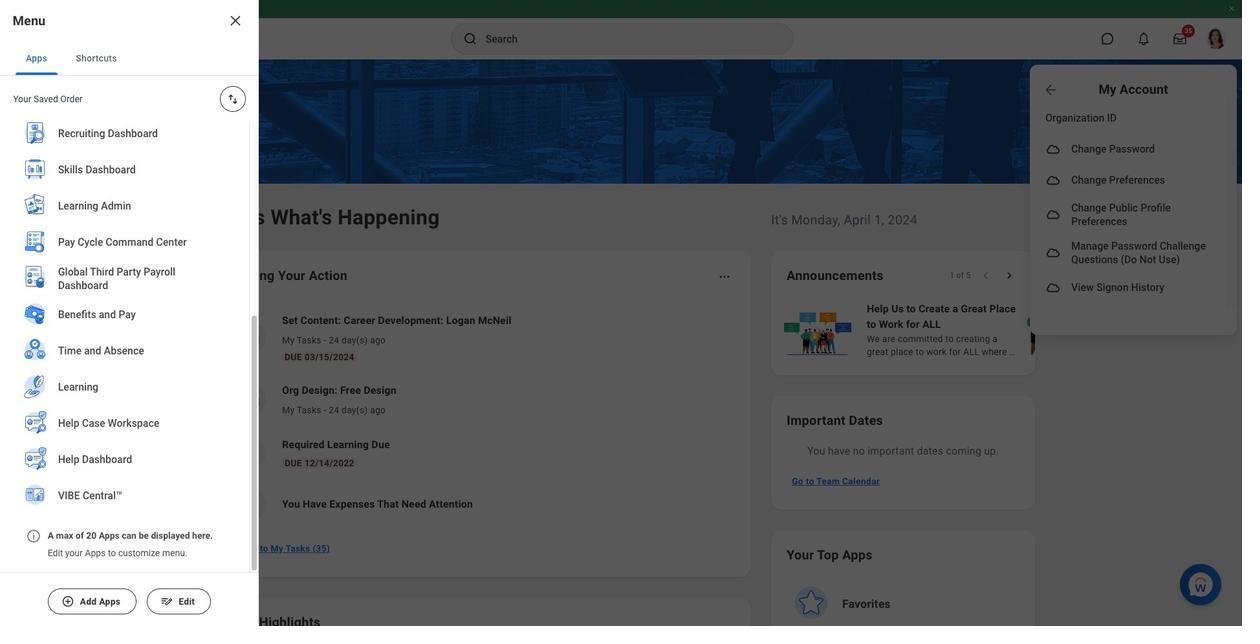 Task type: locate. For each thing, give the bounding box(es) containing it.
global navigation dialog
[[0, 0, 259, 626]]

5 menu item from the top
[[1030, 272, 1227, 303]]

plus circle image
[[62, 595, 75, 608]]

banner
[[0, 0, 1242, 335]]

notifications large image
[[1137, 32, 1150, 45]]

main content
[[0, 60, 1242, 626]]

1 menu item from the top
[[1030, 134, 1227, 165]]

chevron right small image
[[1003, 269, 1016, 282]]

1 avatar image from the top
[[1046, 142, 1061, 157]]

back image
[[1043, 82, 1059, 97]]

avatar image
[[1046, 142, 1061, 157], [1046, 173, 1061, 188], [1046, 207, 1061, 223], [1046, 245, 1061, 261], [1046, 280, 1061, 296]]

inbox image
[[241, 390, 261, 410]]

inbox image
[[241, 328, 261, 347]]

list
[[0, 0, 249, 525], [782, 300, 1242, 360], [223, 303, 735, 531]]

2 avatar image from the top
[[1046, 173, 1061, 188]]

tab list
[[0, 41, 259, 76]]

dashboard expenses image
[[241, 495, 261, 514]]

logan mcneil image
[[1206, 28, 1227, 49]]

inbox large image
[[1174, 32, 1187, 45]]

x image
[[228, 13, 243, 28]]

chevron left small image
[[980, 269, 993, 282]]

sort image
[[226, 93, 239, 105]]

menu
[[1030, 99, 1237, 307]]

4 menu item from the top
[[1030, 234, 1227, 272]]

status
[[950, 270, 971, 281]]

text edit image
[[160, 595, 173, 608]]

menu item
[[1030, 134, 1227, 165], [1030, 165, 1227, 196], [1030, 196, 1227, 234], [1030, 234, 1227, 272], [1030, 272, 1227, 303]]

close environment banner image
[[1228, 5, 1236, 12]]



Task type: vqa. For each thing, say whether or not it's contained in the screenshot.
menu
yes



Task type: describe. For each thing, give the bounding box(es) containing it.
search image
[[462, 31, 478, 47]]

book open image
[[241, 443, 261, 463]]

4 avatar image from the top
[[1046, 245, 1061, 261]]

2 menu item from the top
[[1030, 165, 1227, 196]]

3 avatar image from the top
[[1046, 207, 1061, 223]]

3 menu item from the top
[[1030, 196, 1227, 234]]

5 avatar image from the top
[[1046, 280, 1061, 296]]

list inside global navigation 'dialog'
[[0, 0, 249, 525]]

info image
[[26, 529, 41, 544]]



